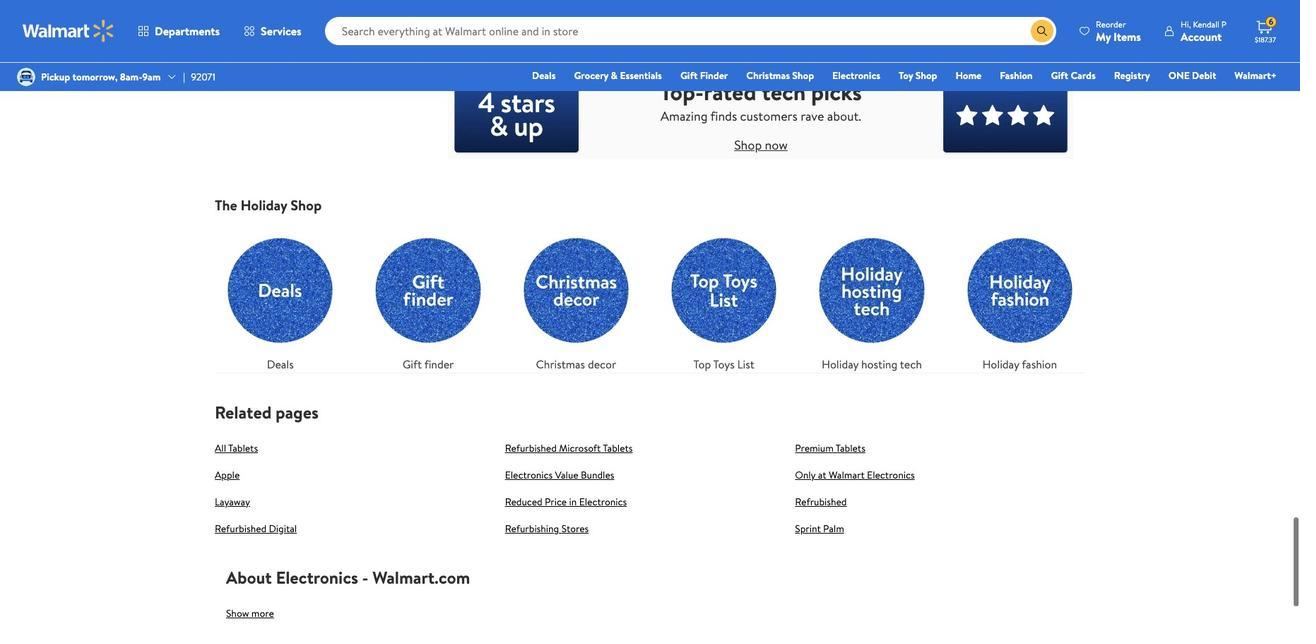 Task type: describe. For each thing, give the bounding box(es) containing it.
all tablets
[[215, 441, 258, 455]]

layaway
[[215, 495, 250, 509]]

toys
[[713, 356, 735, 372]]

layaway link
[[215, 495, 250, 509]]

gift finder
[[680, 69, 728, 83]]

in
[[569, 495, 577, 509]]

refurbished digital link
[[215, 522, 297, 536]]

picks
[[811, 76, 862, 107]]

refurbishing stores
[[505, 522, 589, 536]]

microsoft
[[559, 441, 601, 455]]

|
[[183, 70, 185, 84]]

one debit
[[1169, 69, 1216, 83]]

tablets for premium tablets
[[836, 441, 866, 455]]

-
[[362, 566, 369, 590]]

holiday fashion
[[983, 356, 1057, 372]]

essentials
[[620, 69, 662, 83]]

electronics down bundles
[[579, 495, 627, 509]]

amazing
[[661, 107, 708, 125]]

fashion link
[[994, 68, 1039, 83]]

bundles
[[581, 468, 614, 482]]

walmart image
[[23, 20, 114, 42]]

holiday hosting tech link
[[807, 225, 938, 373]]

holiday fashion link
[[954, 225, 1085, 373]]

departments button
[[126, 14, 232, 48]]

about.
[[827, 107, 861, 125]]

christmas for christmas shop
[[746, 69, 790, 83]]

related pages
[[215, 400, 319, 424]]

gift finder link
[[674, 68, 734, 83]]

electronics left -
[[276, 566, 358, 590]]

show
[[226, 606, 249, 621]]

fashion
[[1022, 356, 1057, 372]]

the
[[215, 195, 237, 214]]

more
[[251, 606, 274, 621]]

deals inside list
[[267, 356, 294, 372]]

2 horizontal spatial now
[[817, 15, 835, 30]]

rave
[[801, 107, 824, 125]]

$187.37
[[1255, 35, 1276, 45]]

refurbishing stores link
[[505, 522, 589, 536]]

finds
[[711, 107, 737, 125]]

debit
[[1192, 69, 1216, 83]]

finder
[[424, 356, 454, 372]]

hi, kendall p account
[[1181, 18, 1227, 44]]

walmart+ link
[[1228, 68, 1283, 83]]

pickup
[[41, 70, 70, 84]]

8am-
[[120, 70, 142, 84]]

only
[[795, 468, 816, 482]]

6 $187.37
[[1255, 16, 1276, 45]]

gift finder link
[[363, 225, 494, 373]]

rated
[[704, 76, 757, 107]]

1 horizontal spatial shop now
[[734, 136, 788, 154]]

sprint
[[795, 522, 821, 536]]

decor
[[588, 356, 616, 372]]

the holiday shop
[[215, 195, 322, 214]]

electronics link
[[826, 68, 887, 83]]

list containing shop now
[[428, 0, 1094, 44]]

grocery & essentials
[[574, 69, 662, 83]]

fashion
[[1000, 69, 1033, 83]]

pickup tomorrow, 8am-9am
[[41, 70, 161, 84]]

refurbished for refurbished microsoft tablets
[[505, 441, 557, 455]]

christmas decor
[[536, 356, 616, 372]]

1 horizontal spatial now
[[765, 136, 788, 154]]

electronics up reduced at left bottom
[[505, 468, 553, 482]]

0 horizontal spatial now
[[484, 15, 502, 30]]

reorder
[[1096, 18, 1126, 30]]

tech for rated
[[762, 76, 806, 107]]

premium tablets
[[795, 441, 866, 455]]

1 horizontal spatial deals
[[532, 69, 556, 83]]

cards
[[1071, 69, 1096, 83]]

one debit link
[[1162, 68, 1223, 83]]

deals link for grocery & essentials link
[[526, 68, 562, 83]]

0 horizontal spatial holiday
[[241, 195, 287, 214]]

customers
[[740, 107, 798, 125]]

top-rated tech picks amazing finds customers rave about.
[[660, 76, 862, 125]]

my
[[1096, 29, 1111, 44]]

show more button
[[226, 602, 274, 625]]

shop now link for first shop now list item from the left
[[437, 0, 753, 33]]

9am
[[142, 70, 161, 84]]

92071
[[191, 70, 216, 84]]

list
[[738, 356, 755, 372]]



Task type: vqa. For each thing, say whether or not it's contained in the screenshot.
'Convertibles' link
no



Task type: locate. For each thing, give the bounding box(es) containing it.
christmas
[[746, 69, 790, 83], [536, 356, 585, 372]]

tablets for all tablets
[[228, 441, 258, 455]]

top-
[[660, 76, 704, 107]]

0 horizontal spatial christmas
[[536, 356, 585, 372]]

deals link
[[526, 68, 562, 83], [215, 225, 346, 373]]

list containing deals
[[206, 213, 1094, 373]]

premium tablets link
[[795, 441, 866, 455]]

deals up related pages
[[267, 356, 294, 372]]

related
[[215, 400, 272, 424]]

pages
[[276, 400, 319, 424]]

at
[[818, 468, 827, 482]]

show more
[[226, 606, 274, 621]]

shop now list item up grocery
[[428, 0, 761, 44]]

1 vertical spatial refurbished
[[215, 522, 267, 536]]

items
[[1114, 29, 1141, 44]]

walmart.com
[[373, 566, 470, 590]]

gift finder
[[403, 356, 454, 372]]

premium
[[795, 441, 834, 455]]

tablets up 'walmart' at the bottom right of page
[[836, 441, 866, 455]]

shop now
[[460, 15, 502, 30], [793, 15, 835, 30], [734, 136, 788, 154]]

holiday inside "link"
[[983, 356, 1019, 372]]

refrubished link
[[795, 495, 847, 509]]

Walmart Site-Wide search field
[[325, 17, 1057, 45]]

now
[[484, 15, 502, 30], [817, 15, 835, 30], [765, 136, 788, 154]]

deals link for gift finder link
[[215, 225, 346, 373]]

gift for gift finder
[[680, 69, 698, 83]]

refurbished
[[505, 441, 557, 455], [215, 522, 267, 536]]

electronics value bundles
[[505, 468, 614, 482]]

electronics right 'walmart' at the bottom right of page
[[867, 468, 915, 482]]

registry
[[1114, 69, 1150, 83]]

services
[[261, 23, 302, 39]]

2 tablets from the left
[[603, 441, 633, 455]]

tablets up bundles
[[603, 441, 633, 455]]

refurbished down layaway
[[215, 522, 267, 536]]

stores
[[562, 522, 589, 536]]

1 horizontal spatial christmas
[[746, 69, 790, 83]]

1 horizontal spatial tech
[[900, 356, 922, 372]]

2 horizontal spatial shop now
[[793, 15, 835, 30]]

2 horizontal spatial tablets
[[836, 441, 866, 455]]

0 vertical spatial refurbished
[[505, 441, 557, 455]]

1 horizontal spatial refurbished
[[505, 441, 557, 455]]

tomorrow,
[[72, 70, 118, 84]]

holiday hosting tech
[[822, 356, 922, 372]]

1 horizontal spatial deals link
[[526, 68, 562, 83]]

holiday right the
[[241, 195, 287, 214]]

shop now list item up toy shop link
[[761, 0, 1094, 44]]

deals left grocery
[[532, 69, 556, 83]]

tech inside the top-rated tech picks amazing finds customers rave about.
[[762, 76, 806, 107]]

refurbished microsoft tablets link
[[505, 441, 633, 455]]

| 92071
[[183, 70, 216, 84]]

holiday left fashion at the right
[[983, 356, 1019, 372]]

christmas shop link
[[740, 68, 821, 83]]

account
[[1181, 29, 1222, 44]]

tablets right all
[[228, 441, 258, 455]]

reduced price in electronics
[[505, 495, 627, 509]]

refurbished for refurbished digital
[[215, 522, 267, 536]]

sprint palm link
[[795, 522, 844, 536]]

only at walmart electronics link
[[795, 468, 915, 482]]

finder
[[700, 69, 728, 83]]

shop now link down customers
[[734, 136, 788, 154]]

0 horizontal spatial tech
[[762, 76, 806, 107]]

&
[[611, 69, 618, 83]]

tech inside list
[[900, 356, 922, 372]]

holiday for holiday hosting tech
[[822, 356, 859, 372]]

top toys list link
[[659, 225, 790, 373]]

gift for gift finder
[[403, 356, 422, 372]]

list
[[428, 0, 1094, 44], [206, 213, 1094, 373]]

home link
[[949, 68, 988, 83]]

shop now link up grocery
[[437, 0, 753, 33]]

walmart+
[[1235, 69, 1277, 83]]

2 horizontal spatial holiday
[[983, 356, 1019, 372]]

christmas up customers
[[746, 69, 790, 83]]

only at walmart electronics
[[795, 468, 915, 482]]

gift inside list
[[403, 356, 422, 372]]

gift
[[680, 69, 698, 83], [1051, 69, 1069, 83], [403, 356, 422, 372]]

refurbished microsoft tablets
[[505, 441, 633, 455]]

0 vertical spatial christmas
[[746, 69, 790, 83]]

registry link
[[1108, 68, 1157, 83]]

2 horizontal spatial gift
[[1051, 69, 1069, 83]]

search icon image
[[1037, 25, 1048, 37]]

gift left finder
[[403, 356, 422, 372]]

deals
[[532, 69, 556, 83], [267, 356, 294, 372]]

reduced price in electronics link
[[505, 495, 627, 509]]

walmart
[[829, 468, 865, 482]]

reorder my items
[[1096, 18, 1141, 44]]

palm
[[823, 522, 844, 536]]

0 horizontal spatial gift
[[403, 356, 422, 372]]

1 tablets from the left
[[228, 441, 258, 455]]

gift cards link
[[1045, 68, 1102, 83]]

1 vertical spatial deals
[[267, 356, 294, 372]]

services button
[[232, 14, 314, 48]]

holiday left hosting
[[822, 356, 859, 372]]

top-rated tech picks. amazing finds customers rave about. shop now. image
[[448, 71, 1074, 158]]

0 horizontal spatial deals link
[[215, 225, 346, 373]]

1 horizontal spatial tablets
[[603, 441, 633, 455]]

toy shop
[[899, 69, 937, 83]]

0 horizontal spatial deals
[[267, 356, 294, 372]]

 image
[[17, 68, 35, 86]]

1 shop now list item from the left
[[428, 0, 761, 44]]

0 vertical spatial deals link
[[526, 68, 562, 83]]

about electronics - walmart.com
[[226, 566, 470, 590]]

holiday for holiday fashion
[[983, 356, 1019, 372]]

shop now link up toy shop link
[[770, 0, 1085, 33]]

tech for hosting
[[900, 356, 922, 372]]

Search search field
[[325, 17, 1057, 45]]

grocery & essentials link
[[568, 68, 668, 83]]

electronics up about.
[[833, 69, 881, 83]]

kendall
[[1193, 18, 1220, 30]]

refurbished digital
[[215, 522, 297, 536]]

shop
[[460, 15, 482, 30], [793, 15, 815, 30], [792, 69, 814, 83], [916, 69, 937, 83], [734, 136, 762, 154], [291, 195, 322, 214]]

electronics value bundles link
[[505, 468, 614, 482]]

christmas for christmas decor
[[536, 356, 585, 372]]

about
[[226, 566, 272, 590]]

one
[[1169, 69, 1190, 83]]

3 tablets from the left
[[836, 441, 866, 455]]

hi,
[[1181, 18, 1191, 30]]

6
[[1269, 16, 1274, 28]]

1 horizontal spatial gift
[[680, 69, 698, 83]]

top toys list
[[694, 356, 755, 372]]

departments
[[155, 23, 220, 39]]

0 horizontal spatial tablets
[[228, 441, 258, 455]]

gift left cards
[[1051, 69, 1069, 83]]

0 horizontal spatial refurbished
[[215, 522, 267, 536]]

0 vertical spatial deals
[[532, 69, 556, 83]]

all tablets link
[[215, 441, 258, 455]]

reduced
[[505, 495, 543, 509]]

0 vertical spatial tech
[[762, 76, 806, 107]]

gift left "finder"
[[680, 69, 698, 83]]

all
[[215, 441, 226, 455]]

christmas shop
[[746, 69, 814, 83]]

1 vertical spatial christmas
[[536, 356, 585, 372]]

shop now link for 2nd shop now list item from the left
[[770, 0, 1085, 33]]

shop now list item
[[428, 0, 761, 44], [761, 0, 1094, 44]]

1 vertical spatial list
[[206, 213, 1094, 373]]

apple link
[[215, 468, 240, 482]]

0 horizontal spatial shop now
[[460, 15, 502, 30]]

1 vertical spatial tech
[[900, 356, 922, 372]]

1 horizontal spatial holiday
[[822, 356, 859, 372]]

electronics
[[833, 69, 881, 83], [505, 468, 553, 482], [867, 468, 915, 482], [579, 495, 627, 509], [276, 566, 358, 590]]

holiday
[[241, 195, 287, 214], [822, 356, 859, 372], [983, 356, 1019, 372]]

2 shop now list item from the left
[[761, 0, 1094, 44]]

value
[[555, 468, 579, 482]]

gift for gift cards
[[1051, 69, 1069, 83]]

1 vertical spatial deals link
[[215, 225, 346, 373]]

refurbished up electronics value bundles
[[505, 441, 557, 455]]

christmas left decor
[[536, 356, 585, 372]]

price
[[545, 495, 567, 509]]

hosting
[[861, 356, 898, 372]]

toy shop link
[[893, 68, 944, 83]]

home
[[956, 69, 982, 83]]

0 vertical spatial list
[[428, 0, 1094, 44]]



